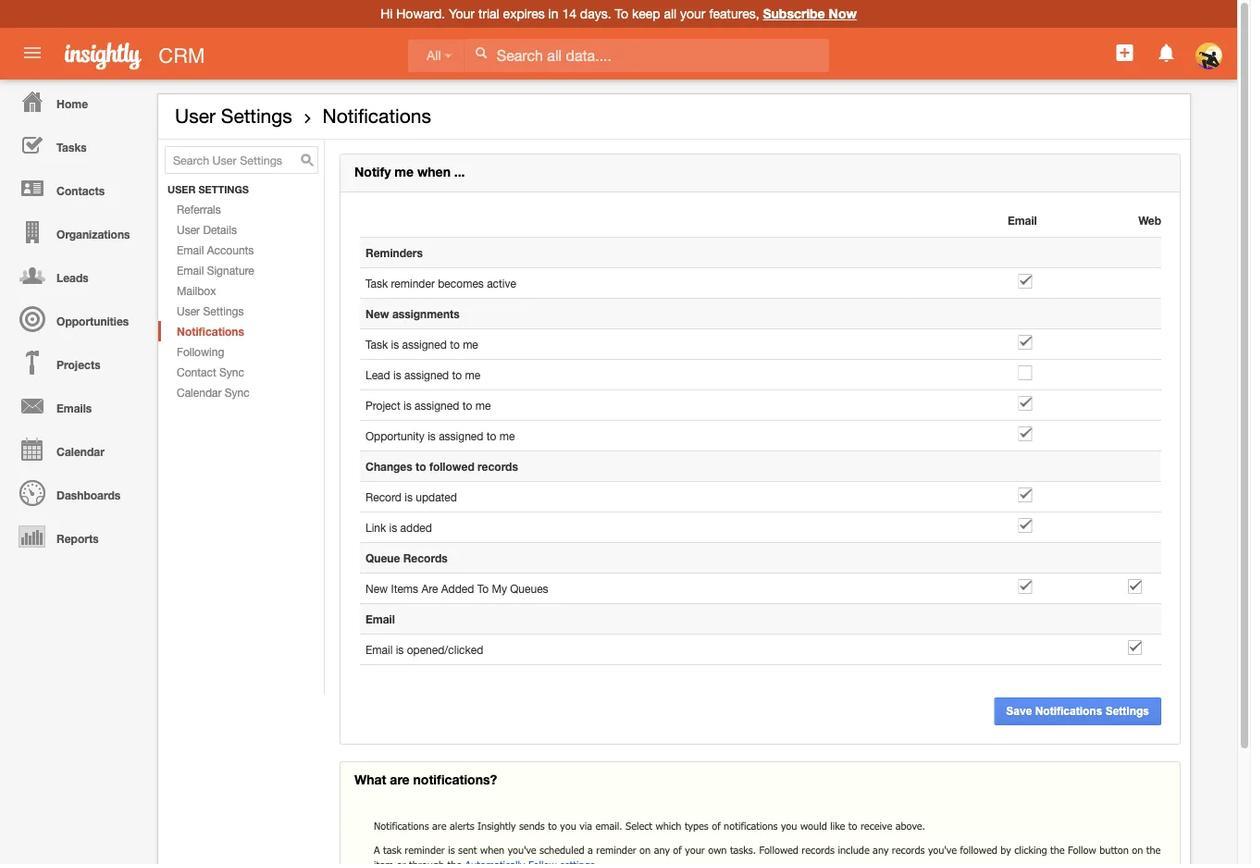 Task type: locate. For each thing, give the bounding box(es) containing it.
contacts link
[[5, 167, 148, 210]]

of down which
[[673, 844, 682, 857]]

me up the opportunity is assigned to me
[[475, 399, 491, 412]]

1 vertical spatial your
[[685, 844, 705, 857]]

0 horizontal spatial you've
[[508, 844, 536, 857]]

reminder
[[391, 277, 435, 290], [405, 844, 445, 857], [596, 844, 636, 857]]

navigation
[[0, 80, 148, 558]]

following link
[[158, 342, 324, 362]]

queues
[[510, 582, 548, 595]]

notifications up the notify
[[323, 105, 431, 127]]

0 vertical spatial new
[[366, 307, 389, 320]]

1 horizontal spatial any
[[873, 844, 889, 857]]

on right the button in the right of the page
[[1132, 844, 1143, 857]]

0 horizontal spatial followed
[[429, 460, 475, 473]]

your right all
[[680, 6, 706, 21]]

email.
[[596, 820, 623, 833]]

your
[[680, 6, 706, 21], [685, 844, 705, 857]]

the
[[1051, 844, 1065, 857], [1147, 844, 1161, 857], [448, 859, 462, 864]]

sends
[[519, 820, 545, 833]]

0 horizontal spatial on
[[640, 844, 651, 857]]

1 horizontal spatial are
[[432, 820, 447, 833]]

me
[[395, 164, 414, 180], [463, 338, 478, 351], [465, 368, 481, 381], [475, 399, 491, 412], [500, 430, 515, 442]]

when left ...
[[417, 164, 451, 180]]

is right lead
[[393, 368, 401, 381]]

1 horizontal spatial to
[[615, 6, 628, 21]]

sync down following link
[[219, 366, 244, 379]]

1 vertical spatial of
[[673, 844, 682, 857]]

1 horizontal spatial calendar
[[177, 386, 222, 399]]

Search all data.... text field
[[464, 39, 829, 72]]

any
[[654, 844, 670, 857], [873, 844, 889, 857]]

1 you from the left
[[560, 820, 576, 833]]

the right the button in the right of the page
[[1147, 844, 1161, 857]]

1 horizontal spatial on
[[1132, 844, 1143, 857]]

you
[[560, 820, 576, 833], [781, 820, 797, 833]]

receive
[[861, 820, 892, 833]]

to
[[450, 338, 460, 351], [452, 368, 462, 381], [462, 399, 472, 412], [487, 430, 496, 442], [416, 460, 426, 473], [548, 820, 557, 833], [849, 820, 858, 833]]

days.
[[580, 6, 611, 21]]

is for project
[[404, 399, 412, 412]]

user down crm
[[175, 105, 216, 127]]

1 on from the left
[[640, 844, 651, 857]]

me up changes to followed records
[[500, 430, 515, 442]]

1 vertical spatial when
[[480, 844, 505, 857]]

assigned up changes to followed records
[[439, 430, 483, 442]]

1 vertical spatial settings
[[203, 305, 244, 318]]

assigned up the opportunity is assigned to me
[[415, 399, 459, 412]]

dashboards
[[57, 489, 120, 502]]

when down the insightly
[[480, 844, 505, 857]]

0 vertical spatial your
[[680, 6, 706, 21]]

followed left by
[[960, 844, 998, 857]]

added
[[400, 521, 432, 534]]

is left 'opened/clicked' at the left bottom of the page
[[396, 643, 404, 656]]

1 vertical spatial user
[[177, 223, 200, 236]]

to
[[615, 6, 628, 21], [477, 582, 489, 595]]

1 task from the top
[[366, 277, 388, 290]]

1 vertical spatial notifications link
[[158, 321, 324, 342]]

0 horizontal spatial you
[[560, 820, 576, 833]]

emails link
[[5, 384, 148, 428]]

assigned for task
[[402, 338, 447, 351]]

is right link
[[389, 521, 397, 534]]

followed
[[429, 460, 475, 473], [960, 844, 998, 857]]

a task reminder is sent when you've scheduled a reminder on any of your own tasks. followed records include any records you've followed by clicking the follow button on the item or through the
[[374, 844, 1161, 864]]

2 task from the top
[[366, 338, 388, 351]]

you've left by
[[928, 844, 957, 857]]

user settings link
[[175, 105, 292, 127], [158, 301, 324, 321]]

calendar inside user settings referrals user details email accounts email signature mailbox user settings notifications following contact sync calendar sync
[[177, 386, 222, 399]]

include
[[838, 844, 870, 857]]

you left via
[[560, 820, 576, 833]]

task down reminders
[[366, 277, 388, 290]]

2 vertical spatial settings
[[1106, 705, 1150, 718]]

opportunity is assigned to me
[[366, 430, 515, 442]]

of for types
[[712, 820, 721, 833]]

2 new from the top
[[366, 582, 388, 595]]

projects
[[57, 358, 101, 371]]

are
[[390, 772, 410, 788], [432, 820, 447, 833]]

is right project
[[404, 399, 412, 412]]

record is updated
[[366, 491, 457, 504]]

me up "project is assigned to me"
[[465, 368, 481, 381]]

calendar up dashboards 'link'
[[57, 445, 104, 458]]

assigned for lead
[[404, 368, 449, 381]]

0 horizontal spatial when
[[417, 164, 451, 180]]

user
[[168, 184, 196, 196]]

are right "what"
[[390, 772, 410, 788]]

14
[[562, 6, 577, 21]]

0 vertical spatial are
[[390, 772, 410, 788]]

None checkbox
[[1019, 274, 1033, 289], [1019, 427, 1033, 442], [1019, 488, 1033, 503], [1019, 518, 1033, 533], [1128, 641, 1142, 655], [1019, 274, 1033, 289], [1019, 427, 1033, 442], [1019, 488, 1033, 503], [1019, 518, 1033, 533], [1128, 641, 1142, 655]]

any down receive
[[873, 844, 889, 857]]

save
[[1006, 705, 1032, 718]]

0 vertical spatial calendar
[[177, 386, 222, 399]]

notifications
[[323, 105, 431, 127], [177, 325, 244, 338], [1035, 705, 1103, 718], [374, 820, 429, 833]]

new left items
[[366, 582, 388, 595]]

1 vertical spatial are
[[432, 820, 447, 833]]

to left my
[[477, 582, 489, 595]]

1 horizontal spatial you
[[781, 820, 797, 833]]

is for lead
[[393, 368, 401, 381]]

me up lead is assigned to me
[[463, 338, 478, 351]]

notifications link up the notify
[[323, 105, 431, 127]]

user settings link down email signature link
[[158, 301, 324, 321]]

of right types
[[712, 820, 721, 833]]

organizations link
[[5, 210, 148, 254]]

of for any
[[673, 844, 682, 857]]

your left own
[[685, 844, 705, 857]]

None checkbox
[[1019, 335, 1033, 350], [1019, 366, 1033, 380], [1019, 396, 1033, 411], [1019, 579, 1033, 594], [1128, 579, 1142, 594], [1019, 335, 1033, 350], [1019, 366, 1033, 380], [1019, 396, 1033, 411], [1019, 579, 1033, 594], [1128, 579, 1142, 594]]

navigation containing home
[[0, 80, 148, 558]]

is down new assignments on the top left of the page
[[391, 338, 399, 351]]

tasks.
[[730, 844, 756, 857]]

task up lead
[[366, 338, 388, 351]]

task
[[366, 277, 388, 290], [366, 338, 388, 351]]

home link
[[5, 80, 148, 123]]

new
[[366, 307, 389, 320], [366, 582, 388, 595]]

1 horizontal spatial you've
[[928, 844, 957, 857]]

new left assignments
[[366, 307, 389, 320]]

2 vertical spatial user
[[177, 305, 200, 318]]

all
[[664, 6, 677, 21]]

0 horizontal spatial are
[[390, 772, 410, 788]]

records down the opportunity is assigned to me
[[478, 460, 518, 473]]

organizations
[[57, 228, 130, 241]]

which
[[656, 820, 682, 833]]

is for opportunity
[[428, 430, 436, 442]]

trial
[[478, 6, 500, 21]]

is for task
[[391, 338, 399, 351]]

0 horizontal spatial calendar
[[57, 445, 104, 458]]

dashboards link
[[5, 471, 148, 515]]

save notifications settings
[[1006, 705, 1150, 718]]

settings inside user settings referrals user details email accounts email signature mailbox user settings notifications following contact sync calendar sync
[[203, 305, 244, 318]]

is
[[391, 338, 399, 351], [393, 368, 401, 381], [404, 399, 412, 412], [428, 430, 436, 442], [405, 491, 413, 504], [389, 521, 397, 534], [396, 643, 404, 656], [448, 844, 455, 857]]

1 vertical spatial new
[[366, 582, 388, 595]]

leads link
[[5, 254, 148, 297]]

on down notifications are alerts insightly sends to you via email. select which types of notifications you would like to receive above.
[[640, 844, 651, 857]]

reminders
[[366, 246, 423, 259]]

0 vertical spatial task
[[366, 277, 388, 290]]

by
[[1001, 844, 1011, 857]]

notifications link up contact sync link
[[158, 321, 324, 342]]

task for task is assigned to me
[[366, 338, 388, 351]]

user settings
[[175, 105, 292, 127]]

are left alerts at the left bottom of the page
[[432, 820, 447, 833]]

on
[[640, 844, 651, 857], [1132, 844, 1143, 857]]

0 horizontal spatial of
[[673, 844, 682, 857]]

sync down contact sync link
[[225, 386, 250, 399]]

is inside the a task reminder is sent when you've scheduled a reminder on any of your own tasks. followed records include any records you've followed by clicking the follow button on the item or through the
[[448, 844, 455, 857]]

you've down the "sends"
[[508, 844, 536, 857]]

user settings link up search user settings "text field"
[[175, 105, 292, 127]]

user
[[175, 105, 216, 127], [177, 223, 200, 236], [177, 305, 200, 318]]

to left keep
[[615, 6, 628, 21]]

added
[[441, 582, 474, 595]]

a
[[588, 844, 593, 857]]

notify me when ...
[[354, 164, 465, 180]]

0 vertical spatial when
[[417, 164, 451, 180]]

is left sent
[[448, 844, 455, 857]]

when
[[417, 164, 451, 180], [480, 844, 505, 857]]

you left would
[[781, 820, 797, 833]]

of inside the a task reminder is sent when you've scheduled a reminder on any of your own tasks. followed records include any records you've followed by clicking the follow button on the item or through the
[[673, 844, 682, 857]]

1 horizontal spatial followed
[[960, 844, 998, 857]]

your inside the a task reminder is sent when you've scheduled a reminder on any of your own tasks. followed records include any records you've followed by clicking the follow button on the item or through the
[[685, 844, 705, 857]]

assigned for project
[[415, 399, 459, 412]]

records down would
[[802, 844, 835, 857]]

notifications
[[724, 820, 778, 833]]

web
[[1139, 214, 1162, 227]]

all link
[[408, 39, 464, 73]]

user down referrals
[[177, 223, 200, 236]]

assigned up "project is assigned to me"
[[404, 368, 449, 381]]

calendar
[[177, 386, 222, 399], [57, 445, 104, 458]]

to down assignments
[[450, 338, 460, 351]]

reminder up new assignments on the top left of the page
[[391, 277, 435, 290]]

2 you've from the left
[[928, 844, 957, 857]]

new for new assignments
[[366, 307, 389, 320]]

records
[[478, 460, 518, 473], [802, 844, 835, 857], [892, 844, 925, 857]]

1 horizontal spatial of
[[712, 820, 721, 833]]

notifications up the following
[[177, 325, 244, 338]]

to up changes to followed records
[[487, 430, 496, 442]]

settings inside button
[[1106, 705, 1150, 718]]

expires
[[503, 6, 545, 21]]

mailbox
[[177, 284, 216, 297]]

email
[[1008, 214, 1037, 227], [177, 243, 204, 256], [177, 264, 204, 277], [366, 613, 395, 626], [366, 643, 393, 656]]

me right the notify
[[395, 164, 414, 180]]

1 vertical spatial to
[[477, 582, 489, 595]]

when inside the a task reminder is sent when you've scheduled a reminder on any of your own tasks. followed records include any records you've followed by clicking the follow button on the item or through the
[[480, 844, 505, 857]]

me for lead is assigned to me
[[465, 368, 481, 381]]

assigned up lead is assigned to me
[[402, 338, 447, 351]]

to up the opportunity is assigned to me
[[462, 399, 472, 412]]

is right record
[[405, 491, 413, 504]]

1 vertical spatial task
[[366, 338, 388, 351]]

0 horizontal spatial the
[[448, 859, 462, 864]]

changes to followed records
[[366, 460, 518, 473]]

1 vertical spatial followed
[[960, 844, 998, 857]]

1 horizontal spatial when
[[480, 844, 505, 857]]

any down which
[[654, 844, 670, 857]]

0 vertical spatial settings
[[221, 105, 292, 127]]

is down "project is assigned to me"
[[428, 430, 436, 442]]

me for task is assigned to me
[[463, 338, 478, 351]]

home
[[57, 97, 88, 110]]

email signature link
[[158, 260, 324, 281]]

0 horizontal spatial any
[[654, 844, 670, 857]]

hi
[[381, 6, 393, 21]]

0 vertical spatial of
[[712, 820, 721, 833]]

the left follow
[[1051, 844, 1065, 857]]

types
[[685, 820, 709, 833]]

2 horizontal spatial records
[[892, 844, 925, 857]]

followed down the opportunity is assigned to me
[[429, 460, 475, 473]]

user down mailbox at top left
[[177, 305, 200, 318]]

notifications right save
[[1035, 705, 1103, 718]]

calendar down contact at the top of the page
[[177, 386, 222, 399]]

to up "project is assigned to me"
[[452, 368, 462, 381]]

1 horizontal spatial the
[[1051, 844, 1065, 857]]

records down above.
[[892, 844, 925, 857]]

1 new from the top
[[366, 307, 389, 320]]

the down sent
[[448, 859, 462, 864]]

Search User Settings text field
[[165, 146, 318, 174]]



Task type: describe. For each thing, give the bounding box(es) containing it.
button
[[1100, 844, 1129, 857]]

are for what
[[390, 772, 410, 788]]

followed
[[759, 844, 799, 857]]

followed inside the a task reminder is sent when you've scheduled a reminder on any of your own tasks. followed records include any records you've followed by clicking the follow button on the item or through the
[[960, 844, 998, 857]]

referrals link
[[158, 199, 324, 219]]

to right like
[[849, 820, 858, 833]]

0 vertical spatial notifications link
[[323, 105, 431, 127]]

email accounts link
[[158, 240, 324, 260]]

reminder up through
[[405, 844, 445, 857]]

notifications inside button
[[1035, 705, 1103, 718]]

new assignments
[[366, 307, 460, 320]]

sent
[[458, 844, 477, 857]]

lead
[[366, 368, 390, 381]]

what
[[354, 772, 386, 788]]

scheduled
[[540, 844, 585, 857]]

0 vertical spatial user
[[175, 105, 216, 127]]

notifications up the task
[[374, 820, 429, 833]]

2 on from the left
[[1132, 844, 1143, 857]]

referrals
[[177, 203, 221, 216]]

projects link
[[5, 341, 148, 384]]

or
[[397, 859, 406, 864]]

email is opened/clicked
[[366, 643, 483, 656]]

1 vertical spatial user settings link
[[158, 301, 324, 321]]

queue records
[[366, 552, 448, 565]]

1 any from the left
[[654, 844, 670, 857]]

is for email
[[396, 643, 404, 656]]

subscribe now link
[[763, 6, 857, 21]]

queue
[[366, 552, 400, 565]]

opportunity
[[366, 430, 425, 442]]

save notifications settings button
[[994, 698, 1162, 726]]

details
[[203, 223, 237, 236]]

mailbox link
[[158, 281, 324, 301]]

0 vertical spatial to
[[615, 6, 628, 21]]

me for project is assigned to me
[[475, 399, 491, 412]]

clicking
[[1015, 844, 1047, 857]]

your
[[449, 6, 475, 21]]

becomes
[[438, 277, 484, 290]]

2 you from the left
[[781, 820, 797, 833]]

...
[[454, 164, 465, 180]]

0 horizontal spatial to
[[477, 582, 489, 595]]

notifications inside user settings referrals user details email accounts email signature mailbox user settings notifications following contact sync calendar sync
[[177, 325, 244, 338]]

to right the "sends"
[[548, 820, 557, 833]]

like
[[830, 820, 845, 833]]

subscribe
[[763, 6, 825, 21]]

a
[[374, 844, 380, 857]]

are for notifications
[[432, 820, 447, 833]]

what are notifications?
[[354, 772, 497, 788]]

calendar link
[[5, 428, 148, 471]]

changes
[[366, 460, 412, 473]]

project is assigned to me
[[366, 399, 491, 412]]

0 vertical spatial followed
[[429, 460, 475, 473]]

active
[[487, 277, 516, 290]]

reports
[[57, 532, 99, 545]]

calendar sync link
[[158, 382, 324, 403]]

notifications image
[[1156, 42, 1178, 64]]

settings
[[198, 184, 249, 196]]

hi howard. your trial expires in 14 days. to keep all your features, subscribe now
[[381, 6, 857, 21]]

lead is assigned to me
[[366, 368, 481, 381]]

features,
[[709, 6, 759, 21]]

my
[[492, 582, 507, 595]]

me for opportunity is assigned to me
[[500, 430, 515, 442]]

task for task reminder becomes active
[[366, 277, 388, 290]]

notifications?
[[413, 772, 497, 788]]

contact sync link
[[158, 362, 324, 382]]

notify
[[354, 164, 391, 180]]

0 horizontal spatial records
[[478, 460, 518, 473]]

reports link
[[5, 515, 148, 558]]

new items are added to my queues
[[366, 582, 548, 595]]

would
[[800, 820, 827, 833]]

updated
[[416, 491, 457, 504]]

notifications are alerts insightly sends to you via email. select which types of notifications you would like to receive above.
[[374, 820, 925, 833]]

select
[[626, 820, 653, 833]]

are
[[422, 582, 438, 595]]

1 vertical spatial calendar
[[57, 445, 104, 458]]

reminder down email.
[[596, 844, 636, 857]]

user details link
[[158, 219, 324, 240]]

2 any from the left
[[873, 844, 889, 857]]

following
[[177, 345, 224, 358]]

new for new items are added to my queues
[[366, 582, 388, 595]]

assignments
[[392, 307, 460, 320]]

1 vertical spatial sync
[[225, 386, 250, 399]]

link is added
[[366, 521, 432, 534]]

0 vertical spatial user settings link
[[175, 105, 292, 127]]

via
[[580, 820, 592, 833]]

keep
[[632, 6, 660, 21]]

contact
[[177, 366, 216, 379]]

0 vertical spatial sync
[[219, 366, 244, 379]]

signature
[[207, 264, 254, 277]]

tasks
[[57, 141, 87, 154]]

1 horizontal spatial records
[[802, 844, 835, 857]]

in
[[548, 6, 559, 21]]

1 you've from the left
[[508, 844, 536, 857]]

to right changes
[[416, 460, 426, 473]]

howard.
[[396, 6, 445, 21]]

opportunities link
[[5, 297, 148, 341]]

task
[[383, 844, 402, 857]]

accounts
[[207, 243, 254, 256]]

is for link
[[389, 521, 397, 534]]

now
[[829, 6, 857, 21]]

above.
[[896, 820, 925, 833]]

follow
[[1068, 844, 1097, 857]]

emails
[[57, 402, 92, 415]]

record
[[366, 491, 402, 504]]

user settings referrals user details email accounts email signature mailbox user settings notifications following contact sync calendar sync
[[168, 184, 254, 399]]

is for record
[[405, 491, 413, 504]]

2 horizontal spatial the
[[1147, 844, 1161, 857]]

assigned for opportunity
[[439, 430, 483, 442]]

insightly
[[478, 820, 516, 833]]

contacts
[[57, 184, 105, 197]]

white image
[[475, 46, 488, 59]]

records
[[403, 552, 448, 565]]

task reminder becomes active
[[366, 277, 516, 290]]

task is assigned to me
[[366, 338, 478, 351]]

all
[[427, 48, 441, 63]]



Task type: vqa. For each thing, say whether or not it's contained in the screenshot.
Total Sales $0.00 Sum of Total Sales Value at top left
no



